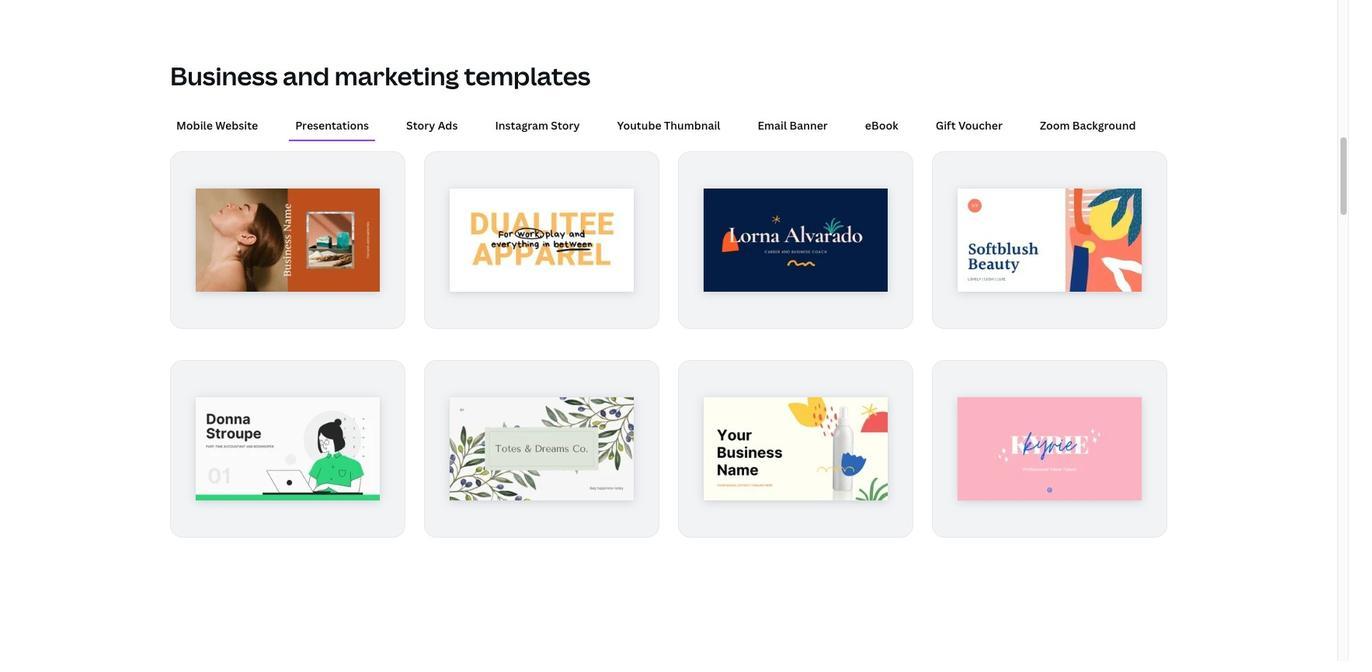 Task type: locate. For each thing, give the bounding box(es) containing it.
thumbnail
[[664, 118, 720, 133]]

zoom
[[1040, 118, 1070, 133]]

presentations
[[295, 118, 369, 133]]

youtube
[[617, 118, 661, 133]]

zoom background
[[1040, 118, 1136, 133]]

banner
[[789, 118, 828, 133]]

mobile website
[[176, 118, 258, 133]]

ebook button
[[859, 111, 905, 140]]

story right instagram
[[551, 118, 580, 133]]

story
[[406, 118, 435, 133], [551, 118, 580, 133]]

2 story from the left
[[551, 118, 580, 133]]

business
[[170, 59, 278, 93]]

ads
[[438, 118, 458, 133]]

story ads button
[[400, 111, 464, 140]]

1 story from the left
[[406, 118, 435, 133]]

0 horizontal spatial story
[[406, 118, 435, 133]]

pink yellow and blue digital collage beauty marketing presentation image
[[958, 189, 1142, 292]]

mobile
[[176, 118, 213, 133]]

instagram story
[[495, 118, 580, 133]]

background
[[1072, 118, 1136, 133]]

story left ads
[[406, 118, 435, 133]]

zoom background button
[[1034, 111, 1142, 140]]

maroon and cream modern business marketing presentation image
[[196, 189, 380, 292]]

youtube thumbnail
[[617, 118, 720, 133]]

cream and black playful organic business marketing presentation image
[[704, 397, 888, 501]]

1 horizontal spatial story
[[551, 118, 580, 133]]



Task type: describe. For each thing, give the bounding box(es) containing it.
story ads
[[406, 118, 458, 133]]

website
[[215, 118, 258, 133]]

youtube thumbnail button
[[611, 111, 727, 140]]

templates
[[464, 59, 591, 93]]

pink and white handwritten scribbles voice talent marketing presentation image
[[958, 397, 1142, 501]]

and
[[283, 59, 329, 93]]

blue and pink playful organic business coaching marketing presentation image
[[704, 189, 888, 292]]

green and white illustrated accountant and bookkeeper marketing presentation image
[[196, 397, 380, 501]]

email
[[758, 118, 787, 133]]

gift voucher button
[[929, 111, 1009, 140]]

mobile website button
[[170, 111, 264, 140]]

story inside 'story ads' 'button'
[[406, 118, 435, 133]]

voucher
[[958, 118, 1003, 133]]

orange handwritten scribbles athleisure wear product marketing presentation image
[[450, 189, 634, 292]]

marketing
[[335, 59, 459, 93]]

story inside instagram story button
[[551, 118, 580, 133]]

email banner
[[758, 118, 828, 133]]

green detailed foliage illustration fashion marketing presentation image
[[450, 397, 634, 501]]

ebook
[[865, 118, 898, 133]]

instagram story button
[[489, 111, 586, 140]]

presentations button
[[289, 111, 375, 140]]

gift voucher
[[936, 118, 1003, 133]]

email banner button
[[751, 111, 834, 140]]

business and marketing templates
[[170, 59, 591, 93]]

instagram
[[495, 118, 548, 133]]

gift
[[936, 118, 956, 133]]



Task type: vqa. For each thing, say whether or not it's contained in the screenshot.
'Background'
yes



